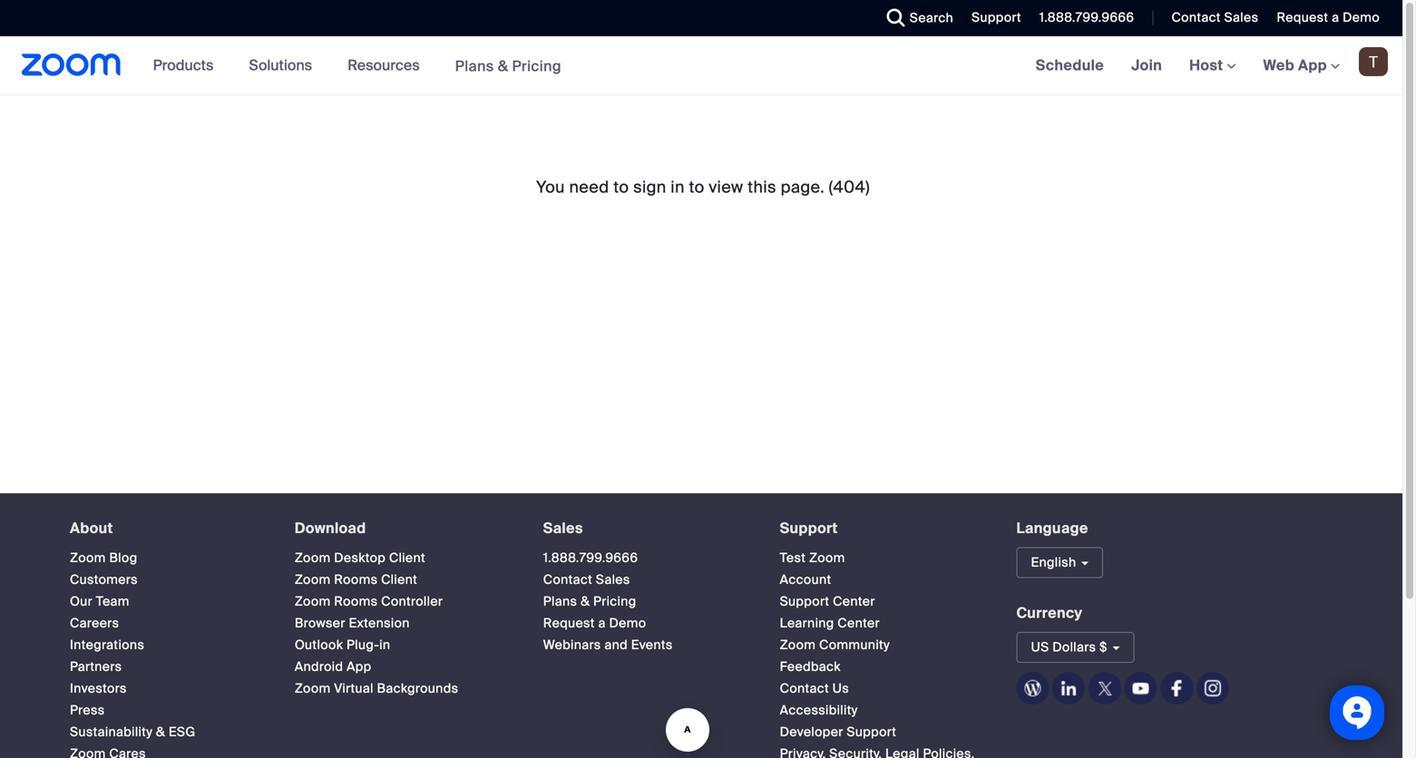 Task type: describe. For each thing, give the bounding box(es) containing it.
zoom blog link
[[70, 550, 137, 567]]

accessibility link
[[780, 702, 858, 719]]

extension
[[349, 615, 410, 632]]

investors link
[[70, 681, 127, 697]]

webinars and events link
[[543, 637, 673, 654]]

and
[[605, 637, 628, 654]]

& inside 1.888.799.9666 contact sales plans & pricing request a demo webinars and events
[[581, 593, 590, 610]]

events
[[631, 637, 673, 654]]

accessibility
[[780, 702, 858, 719]]

request a demo
[[1277, 9, 1380, 26]]

support down account
[[780, 593, 830, 610]]

resources
[[348, 56, 420, 75]]

resources button
[[348, 36, 428, 94]]

1.888.799.9666 for 1.888.799.9666 contact sales plans & pricing request a demo webinars and events
[[543, 550, 638, 567]]

about link
[[70, 519, 113, 538]]

contact sales
[[1172, 9, 1259, 26]]

learning center link
[[780, 615, 880, 632]]

1.888.799.9666 link
[[543, 550, 638, 567]]

community
[[819, 637, 890, 654]]

feedback button
[[780, 659, 841, 676]]

contact inside test zoom account support center learning center zoom community feedback contact us accessibility developer support
[[780, 681, 829, 697]]

investors
[[70, 681, 127, 697]]

0 vertical spatial request
[[1277, 9, 1329, 26]]

learning
[[780, 615, 834, 632]]

web app button
[[1263, 56, 1340, 75]]

products
[[153, 56, 214, 75]]

host
[[1190, 56, 1227, 75]]

webinars
[[543, 637, 601, 654]]

partners link
[[70, 659, 122, 676]]

plans inside 1.888.799.9666 contact sales plans & pricing request a demo webinars and events
[[543, 593, 577, 610]]

desktop
[[334, 550, 386, 567]]

us dollars $ button
[[1017, 633, 1135, 663]]

zoom inside zoom blog customers our team careers integrations partners investors press sustainability & esg
[[70, 550, 106, 567]]

product information navigation
[[139, 36, 575, 96]]

0 vertical spatial center
[[833, 593, 875, 610]]

virtual
[[334, 681, 374, 697]]

support center link
[[780, 593, 875, 610]]

solutions button
[[249, 36, 320, 94]]

1 vertical spatial sales
[[543, 519, 583, 538]]

zoom desktop client link
[[295, 550, 425, 567]]

us dollars $
[[1031, 639, 1108, 656]]

sales inside 1.888.799.9666 contact sales plans & pricing request a demo webinars and events
[[596, 572, 630, 588]]

app inside zoom desktop client zoom rooms client zoom rooms controller browser extension outlook plug-in android app zoom virtual backgrounds
[[347, 659, 372, 676]]

web app
[[1263, 56, 1327, 75]]

dollars
[[1053, 639, 1096, 656]]

backgrounds
[[377, 681, 458, 697]]

0 vertical spatial demo
[[1343, 9, 1380, 26]]

team
[[96, 593, 130, 610]]

our team link
[[70, 593, 130, 610]]

partners
[[70, 659, 122, 676]]

plans & pricing
[[455, 56, 562, 76]]

contact inside 1.888.799.9666 contact sales plans & pricing request a demo webinars and events
[[543, 572, 593, 588]]

sales link
[[543, 519, 583, 538]]

zoom logo image
[[22, 54, 121, 76]]

support up test zoom link
[[780, 519, 838, 538]]

careers
[[70, 615, 119, 632]]

plug-
[[347, 637, 379, 654]]

support right search
[[972, 9, 1021, 26]]

browser
[[295, 615, 345, 632]]

1 vertical spatial client
[[381, 572, 417, 588]]

developer support link
[[780, 724, 897, 741]]

products button
[[153, 36, 222, 94]]

our
[[70, 593, 93, 610]]

you need to sign in to view this page. (404)
[[536, 177, 870, 198]]

0 vertical spatial client
[[389, 550, 425, 567]]

contact us link
[[780, 681, 849, 697]]

careers link
[[70, 615, 119, 632]]

zoom virtual backgrounds link
[[295, 681, 458, 697]]

web
[[1263, 56, 1295, 75]]

1.888.799.9666 for 1.888.799.9666
[[1040, 9, 1135, 26]]

schedule
[[1036, 56, 1104, 75]]

schedule link
[[1022, 36, 1118, 94]]

1 rooms from the top
[[334, 572, 378, 588]]

about
[[70, 519, 113, 538]]

2 to from the left
[[689, 177, 705, 198]]

1 to from the left
[[614, 177, 629, 198]]

download
[[295, 519, 366, 538]]

zoom rooms controller link
[[295, 593, 443, 610]]

app inside meetings navigation
[[1298, 56, 1327, 75]]

search
[[910, 10, 954, 26]]

customers link
[[70, 572, 138, 588]]



Task type: vqa. For each thing, say whether or not it's contained in the screenshot.
AND
yes



Task type: locate. For each thing, give the bounding box(es) containing it.
support
[[972, 9, 1021, 26], [780, 519, 838, 538], [780, 593, 830, 610], [847, 724, 897, 741]]

1 horizontal spatial a
[[1332, 9, 1340, 26]]

center up community
[[838, 615, 880, 632]]

language
[[1017, 519, 1088, 538]]

currency
[[1017, 604, 1083, 623]]

zoom community link
[[780, 637, 890, 654]]

test zoom account support center learning center zoom community feedback contact us accessibility developer support
[[780, 550, 897, 741]]

1 vertical spatial rooms
[[334, 593, 378, 610]]

1 vertical spatial center
[[838, 615, 880, 632]]

request a demo link
[[1263, 0, 1403, 36], [1277, 9, 1380, 26], [543, 615, 646, 632]]

0 vertical spatial sales
[[1224, 9, 1259, 26]]

a inside 1.888.799.9666 contact sales plans & pricing request a demo webinars and events
[[598, 615, 606, 632]]

app down the plug-
[[347, 659, 372, 676]]

contact down 1.888.799.9666 link in the bottom of the page
[[543, 572, 593, 588]]

1 horizontal spatial &
[[498, 56, 508, 76]]

(404)
[[829, 177, 870, 198]]

1 horizontal spatial app
[[1298, 56, 1327, 75]]

1.888.799.9666 button
[[1026, 0, 1139, 36], [1040, 9, 1135, 26]]

center up learning center link
[[833, 593, 875, 610]]

request inside 1.888.799.9666 contact sales plans & pricing request a demo webinars and events
[[543, 615, 595, 632]]

in inside zoom desktop client zoom rooms client zoom rooms controller browser extension outlook plug-in android app zoom virtual backgrounds
[[379, 637, 391, 654]]

0 horizontal spatial app
[[347, 659, 372, 676]]

search button
[[873, 0, 958, 36]]

0 horizontal spatial to
[[614, 177, 629, 198]]

need
[[569, 177, 609, 198]]

rooms down zoom rooms client link
[[334, 593, 378, 610]]

solutions
[[249, 56, 312, 75]]

sales up 1.888.799.9666 link in the bottom of the page
[[543, 519, 583, 538]]

2 vertical spatial contact
[[780, 681, 829, 697]]

1 horizontal spatial contact
[[780, 681, 829, 697]]

controller
[[381, 593, 443, 610]]

1.888.799.9666 contact sales plans & pricing request a demo webinars and events
[[543, 550, 673, 654]]

1.888.799.9666 inside 1.888.799.9666 contact sales plans & pricing request a demo webinars and events
[[543, 550, 638, 567]]

join
[[1131, 56, 1162, 75]]

0 vertical spatial app
[[1298, 56, 1327, 75]]

test zoom link
[[780, 550, 845, 567]]

2 horizontal spatial contact
[[1172, 9, 1221, 26]]

in right sign
[[671, 177, 685, 198]]

in
[[671, 177, 685, 198], [379, 637, 391, 654]]

meetings navigation
[[1022, 36, 1403, 96]]

to left view on the top right of the page
[[689, 177, 705, 198]]

demo
[[1343, 9, 1380, 26], [609, 615, 646, 632]]

banner
[[0, 36, 1403, 96]]

support link
[[958, 0, 1026, 36], [972, 9, 1021, 26], [780, 519, 838, 538]]

& inside product information navigation
[[498, 56, 508, 76]]

blog
[[109, 550, 137, 567]]

sales
[[1224, 9, 1259, 26], [543, 519, 583, 538], [596, 572, 630, 588]]

1 vertical spatial pricing
[[593, 593, 636, 610]]

1.888.799.9666 button up schedule link on the right of page
[[1040, 9, 1135, 26]]

press link
[[70, 702, 105, 719]]

demo up profile picture on the top right of page
[[1343, 9, 1380, 26]]

download link
[[295, 519, 366, 538]]

contact down feedback button at the right of page
[[780, 681, 829, 697]]

page.
[[781, 177, 825, 198]]

0 vertical spatial a
[[1332, 9, 1340, 26]]

1 vertical spatial plans
[[543, 593, 577, 610]]

2 rooms from the top
[[334, 593, 378, 610]]

zoom rooms client link
[[295, 572, 417, 588]]

1 horizontal spatial request
[[1277, 9, 1329, 26]]

us
[[1031, 639, 1049, 656]]

sales up the host dropdown button
[[1224, 9, 1259, 26]]

view
[[709, 177, 743, 198]]

customers
[[70, 572, 138, 588]]

demo up and
[[609, 615, 646, 632]]

1 vertical spatial request
[[543, 615, 595, 632]]

a up webinars and events link
[[598, 615, 606, 632]]

banner containing products
[[0, 36, 1403, 96]]

plans inside product information navigation
[[455, 56, 494, 76]]

zoom blog customers our team careers integrations partners investors press sustainability & esg
[[70, 550, 196, 741]]

sustainability
[[70, 724, 153, 741]]

account link
[[780, 572, 831, 588]]

1 vertical spatial &
[[581, 593, 590, 610]]

1 horizontal spatial demo
[[1343, 9, 1380, 26]]

2 horizontal spatial sales
[[1224, 9, 1259, 26]]

0 vertical spatial rooms
[[334, 572, 378, 588]]

press
[[70, 702, 105, 719]]

request
[[1277, 9, 1329, 26], [543, 615, 595, 632]]

0 horizontal spatial &
[[156, 724, 165, 741]]

host button
[[1190, 56, 1236, 75]]

plans up webinars at the bottom
[[543, 593, 577, 610]]

1.888.799.9666
[[1040, 9, 1135, 26], [543, 550, 638, 567]]

1 horizontal spatial sales
[[596, 572, 630, 588]]

1.888.799.9666 inside button
[[1040, 9, 1135, 26]]

request up webinars at the bottom
[[543, 615, 595, 632]]

rooms down desktop at bottom
[[334, 572, 378, 588]]

us
[[833, 681, 849, 697]]

a
[[1332, 9, 1340, 26], [598, 615, 606, 632]]

profile picture image
[[1359, 47, 1388, 76]]

0 vertical spatial in
[[671, 177, 685, 198]]

sign
[[633, 177, 667, 198]]

pricing inside product information navigation
[[512, 56, 562, 76]]

1 horizontal spatial plans
[[543, 593, 577, 610]]

integrations
[[70, 637, 144, 654]]

$
[[1100, 639, 1108, 656]]

1.888.799.9666 up schedule link on the right of page
[[1040, 9, 1135, 26]]

2 vertical spatial &
[[156, 724, 165, 741]]

browser extension link
[[295, 615, 410, 632]]

to left sign
[[614, 177, 629, 198]]

0 horizontal spatial pricing
[[512, 56, 562, 76]]

0 vertical spatial contact
[[1172, 9, 1221, 26]]

rooms
[[334, 572, 378, 588], [334, 593, 378, 610]]

0 horizontal spatial sales
[[543, 519, 583, 538]]

contact
[[1172, 9, 1221, 26], [543, 572, 593, 588], [780, 681, 829, 697]]

0 vertical spatial plans
[[455, 56, 494, 76]]

contact up host
[[1172, 9, 1221, 26]]

english button
[[1017, 548, 1103, 578]]

1.888.799.9666 button up schedule
[[1026, 0, 1139, 36]]

0 vertical spatial &
[[498, 56, 508, 76]]

english
[[1031, 554, 1076, 571]]

sales down 1.888.799.9666 link in the bottom of the page
[[596, 572, 630, 588]]

1 vertical spatial 1.888.799.9666
[[543, 550, 638, 567]]

app right web
[[1298, 56, 1327, 75]]

outlook plug-in link
[[295, 637, 391, 654]]

pricing inside 1.888.799.9666 contact sales plans & pricing request a demo webinars and events
[[593, 593, 636, 610]]

1 horizontal spatial in
[[671, 177, 685, 198]]

0 vertical spatial 1.888.799.9666
[[1040, 9, 1135, 26]]

zoom
[[70, 550, 106, 567], [295, 550, 331, 567], [809, 550, 845, 567], [295, 572, 331, 588], [295, 593, 331, 610], [780, 637, 816, 654], [295, 681, 331, 697]]

& inside zoom blog customers our team careers integrations partners investors press sustainability & esg
[[156, 724, 165, 741]]

2 vertical spatial sales
[[596, 572, 630, 588]]

outlook
[[295, 637, 343, 654]]

1 vertical spatial in
[[379, 637, 391, 654]]

1 vertical spatial demo
[[609, 615, 646, 632]]

android
[[295, 659, 343, 676]]

join link
[[1118, 36, 1176, 94]]

1 vertical spatial app
[[347, 659, 372, 676]]

0 horizontal spatial 1.888.799.9666
[[543, 550, 638, 567]]

1 vertical spatial a
[[598, 615, 606, 632]]

plans right resources 'dropdown button'
[[455, 56, 494, 76]]

android app link
[[295, 659, 372, 676]]

0 vertical spatial pricing
[[512, 56, 562, 76]]

0 horizontal spatial contact
[[543, 572, 593, 588]]

0 horizontal spatial plans
[[455, 56, 494, 76]]

zoom desktop client zoom rooms client zoom rooms controller browser extension outlook plug-in android app zoom virtual backgrounds
[[295, 550, 458, 697]]

test
[[780, 550, 806, 567]]

2 horizontal spatial &
[[581, 593, 590, 610]]

0 horizontal spatial demo
[[609, 615, 646, 632]]

you
[[536, 177, 565, 198]]

1 horizontal spatial to
[[689, 177, 705, 198]]

1.888.799.9666 down sales "link"
[[543, 550, 638, 567]]

integrations link
[[70, 637, 144, 654]]

sustainability & esg link
[[70, 724, 196, 741]]

demo inside 1.888.799.9666 contact sales plans & pricing request a demo webinars and events
[[609, 615, 646, 632]]

1 vertical spatial contact
[[543, 572, 593, 588]]

support down us
[[847, 724, 897, 741]]

request up web app dropdown button
[[1277, 9, 1329, 26]]

0 horizontal spatial a
[[598, 615, 606, 632]]

1 horizontal spatial 1.888.799.9666
[[1040, 9, 1135, 26]]

a up web app dropdown button
[[1332, 9, 1340, 26]]

this
[[748, 177, 777, 198]]

1 horizontal spatial pricing
[[593, 593, 636, 610]]

contact sales link
[[1158, 0, 1263, 36], [1172, 9, 1259, 26], [543, 572, 630, 588]]

0 horizontal spatial request
[[543, 615, 595, 632]]

center
[[833, 593, 875, 610], [838, 615, 880, 632]]

0 horizontal spatial in
[[379, 637, 391, 654]]

feedback
[[780, 659, 841, 676]]

esg
[[169, 724, 196, 741]]

account
[[780, 572, 831, 588]]

developer
[[780, 724, 844, 741]]

in down extension
[[379, 637, 391, 654]]



